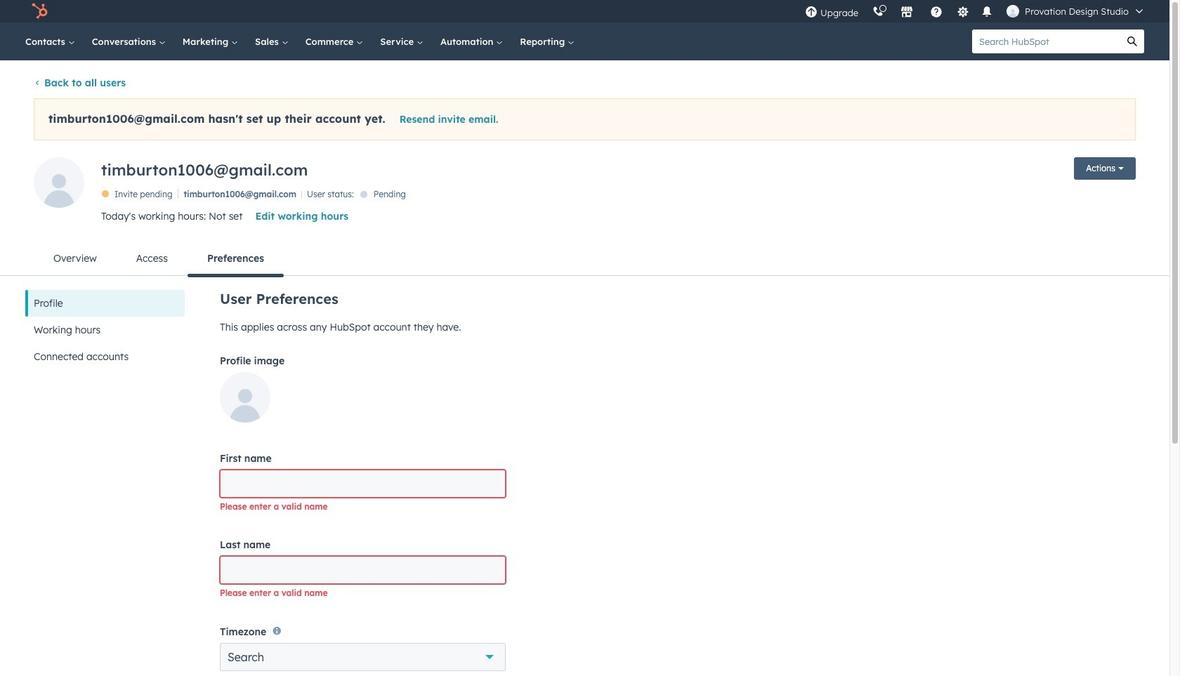 Task type: vqa. For each thing, say whether or not it's contained in the screenshot.
the Help image
no



Task type: locate. For each thing, give the bounding box(es) containing it.
None text field
[[220, 557, 506, 585]]

Search HubSpot search field
[[973, 30, 1121, 53]]

james peterson image
[[1007, 5, 1020, 18]]

None text field
[[220, 470, 506, 498]]

navigation
[[34, 242, 1137, 276]]

menu
[[799, 0, 1154, 22]]



Task type: describe. For each thing, give the bounding box(es) containing it.
marketplaces image
[[901, 6, 914, 19]]



